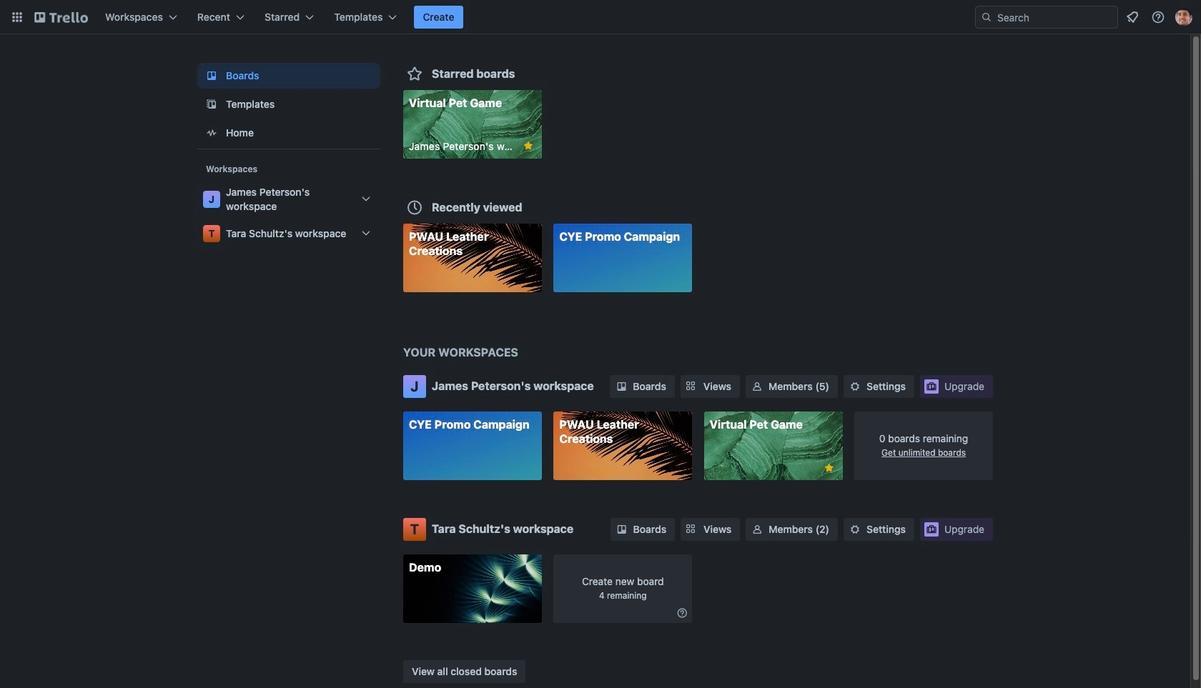 Task type: describe. For each thing, give the bounding box(es) containing it.
board image
[[203, 67, 220, 84]]

click to unstar this board. it will be removed from your starred list. image
[[522, 139, 535, 152]]

template board image
[[203, 96, 220, 113]]

search image
[[981, 11, 993, 23]]

primary element
[[0, 0, 1201, 34]]

open information menu image
[[1151, 10, 1166, 24]]



Task type: locate. For each thing, give the bounding box(es) containing it.
home image
[[203, 124, 220, 142]]

sm image
[[848, 380, 863, 394], [615, 522, 629, 537], [848, 522, 863, 537]]

Search field
[[975, 6, 1119, 29]]

back to home image
[[34, 6, 88, 29]]

click to unstar this board. it will be removed from your starred list. image
[[823, 462, 836, 475]]

james peterson (jamespeterson93) image
[[1176, 9, 1193, 26]]

sm image
[[615, 380, 629, 394], [750, 380, 765, 394], [750, 522, 765, 537], [675, 606, 690, 620]]

0 notifications image
[[1124, 9, 1141, 26]]



Task type: vqa. For each thing, say whether or not it's contained in the screenshot.
Weekly Planner link
no



